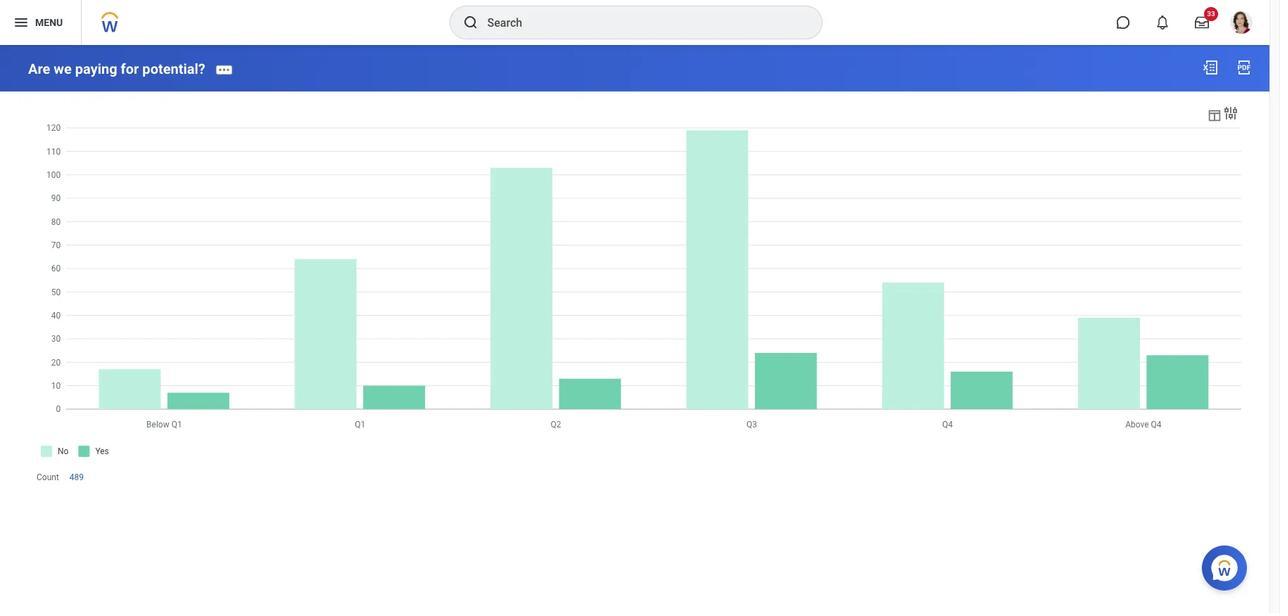Task type: vqa. For each thing, say whether or not it's contained in the screenshot.
the are we paying for potential? link
yes



Task type: describe. For each thing, give the bounding box(es) containing it.
33 button
[[1187, 7, 1219, 38]]

33
[[1207, 10, 1216, 18]]

view printable version (pdf) image
[[1236, 59, 1253, 76]]

are
[[28, 60, 50, 77]]

notifications large image
[[1156, 15, 1170, 30]]

are we paying for potential? link
[[28, 60, 205, 77]]

menu
[[35, 17, 63, 28]]

potential?
[[142, 60, 205, 77]]

for
[[121, 60, 139, 77]]

justify image
[[13, 14, 30, 31]]

paying
[[75, 60, 117, 77]]

configure and view chart data image
[[1207, 108, 1223, 123]]

export to excel image
[[1202, 59, 1219, 76]]

are we paying for potential? main content
[[0, 45, 1270, 513]]

configure and view chart data image
[[1223, 105, 1240, 122]]

menu button
[[0, 0, 81, 45]]

count
[[37, 473, 59, 483]]

profile logan mcneil image
[[1231, 11, 1253, 37]]

489
[[70, 473, 84, 483]]



Task type: locate. For each thing, give the bounding box(es) containing it.
search image
[[462, 14, 479, 31]]

489 button
[[70, 472, 86, 483]]

we
[[54, 60, 72, 77]]

inbox large image
[[1195, 15, 1209, 30]]

are we paying for potential?
[[28, 60, 205, 77]]

Search Workday  search field
[[487, 7, 793, 38]]



